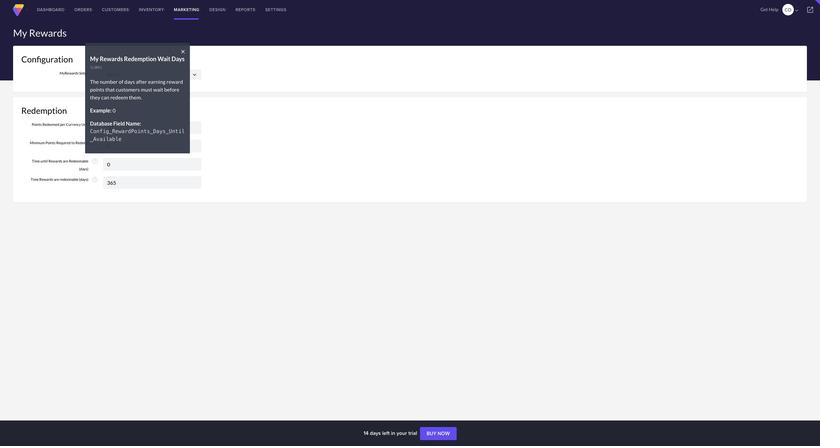 Task type: describe. For each thing, give the bounding box(es) containing it.

[[191, 71, 198, 78]]

your
[[397, 430, 407, 438]]

myrewards
[[60, 71, 79, 75]]

the number of days after earning reward points that customers must wait before they can redeem them.
[[90, 79, 183, 101]]

help_outline for time rewards are redeemable (days) help_outline
[[92, 177, 98, 183]]

reward
[[167, 79, 183, 85]]

left
[[382, 430, 390, 438]]

orders
[[74, 7, 92, 13]]

dashboard
[[37, 7, 65, 13]]

redeem
[[75, 141, 88, 145]]

database
[[90, 121, 112, 127]]

customers
[[116, 87, 140, 93]]

are inside the time until rewards are redeemable (days)
[[63, 159, 68, 163]]

my for my rewards redemption wait days [long]
[[90, 55, 99, 63]]

they
[[90, 94, 100, 101]]

until
[[41, 159, 48, 163]]

number
[[100, 79, 118, 85]]

dashboard link
[[32, 0, 69, 20]]

rewards for time rewards are redeemable (days) help_outline
[[39, 178, 53, 182]]

earning
[[148, 79, 166, 85]]

redemption inside my rewards redemption wait days [long]
[[124, 55, 156, 63]]

time rewards are redeemable (days) help_outline
[[31, 177, 98, 183]]

them.
[[129, 94, 142, 101]]

database field name: config_rewardpoints_days_until _available
[[90, 121, 185, 143]]

redeemable
[[69, 159, 88, 163]]

 link
[[801, 0, 821, 20]]

settings
[[265, 7, 287, 13]]

1 vertical spatial days
[[370, 430, 381, 438]]

time until rewards are redeemable (days)
[[32, 159, 88, 171]]

setup
[[79, 71, 88, 75]]

my rewards redemption wait days [long]
[[90, 55, 185, 70]]

points
[[90, 87, 104, 93]]

myrewards setup help_outline
[[60, 70, 98, 77]]


[[807, 6, 815, 14]]

that
[[105, 87, 115, 93]]

get
[[761, 7, 768, 12]]

buy now
[[427, 431, 450, 437]]


[[794, 8, 800, 14]]

co 
[[785, 7, 800, 14]]

redeem
[[110, 94, 128, 101]]

rewards for my rewards
[[29, 27, 67, 39]]

points inside "points redeemed per currency unit help_outline"
[[32, 123, 42, 127]]

to
[[71, 141, 75, 145]]

wait
[[158, 55, 170, 63]]

my rewards
[[13, 27, 67, 39]]

buy
[[427, 431, 437, 437]]

rewards inside the time until rewards are redeemable (days)
[[48, 159, 62, 163]]

days inside the number of days after earning reward points that customers must wait before they can redeem them.
[[124, 79, 135, 85]]

name:
[[126, 121, 141, 127]]

field
[[113, 121, 125, 127]]

minimum points required to redeem help_outline
[[30, 140, 98, 146]]

points redeemed per currency unit help_outline
[[32, 122, 98, 128]]



Task type: vqa. For each thing, say whether or not it's contained in the screenshot.
4th Social
no



Task type: locate. For each thing, give the bounding box(es) containing it.
redeemed
[[42, 123, 59, 127]]

time for help_outline
[[31, 178, 39, 182]]

points left required
[[46, 141, 56, 145]]

days
[[172, 55, 185, 63]]

4 help_outline from the top
[[92, 158, 98, 165]]

1 horizontal spatial redemption
[[124, 55, 156, 63]]

example: 0
[[90, 107, 116, 114]]

days
[[124, 79, 135, 85], [370, 430, 381, 438]]

rewards up "[long]"
[[100, 55, 123, 63]]

1 vertical spatial points
[[46, 141, 56, 145]]

days right 14
[[370, 430, 381, 438]]

0 vertical spatial days
[[124, 79, 135, 85]]

points inside minimum points required to redeem help_outline
[[46, 141, 56, 145]]

of
[[119, 79, 123, 85]]

rewards for my rewards redemption wait days [long]
[[100, 55, 123, 63]]

14 days left in your trial
[[364, 430, 419, 438]]

2 (days) from the top
[[79, 178, 88, 182]]

(days)
[[79, 167, 88, 171], [79, 178, 88, 182]]

0
[[113, 107, 116, 114]]

redemption up after
[[124, 55, 156, 63]]

0 vertical spatial points
[[32, 123, 42, 127]]

0 vertical spatial my
[[13, 27, 27, 39]]

config_rewardpoints_days_until
[[90, 128, 185, 135]]

1 help_outline from the top
[[92, 70, 98, 77]]

must
[[141, 87, 152, 93]]

reports
[[236, 7, 256, 13]]

configuration
[[21, 54, 73, 65]]

help_outline for minimum points required to redeem help_outline
[[92, 140, 98, 146]]

redemption
[[124, 55, 156, 63], [21, 105, 67, 116]]

time
[[32, 159, 40, 163], [31, 178, 39, 182]]

buy now link
[[420, 428, 457, 441]]

5 help_outline from the top
[[92, 177, 98, 183]]

now
[[438, 431, 450, 437]]

per
[[60, 123, 65, 127]]

in
[[391, 430, 395, 438]]

[long]
[[90, 65, 102, 70]]

0 horizontal spatial days
[[124, 79, 135, 85]]

0 horizontal spatial points
[[32, 123, 42, 127]]

design
[[209, 7, 226, 13]]

0 vertical spatial are
[[63, 159, 68, 163]]

rewards right until
[[48, 159, 62, 163]]

are inside time rewards are redeemable (days) help_outline
[[54, 178, 59, 182]]

(days) inside time rewards are redeemable (days) help_outline
[[79, 178, 88, 182]]

None field
[[103, 122, 201, 134], [103, 140, 201, 153], [103, 158, 201, 171], [103, 177, 201, 189], [103, 122, 201, 134], [103, 140, 201, 153], [103, 158, 201, 171], [103, 177, 201, 189]]

co
[[785, 7, 792, 12]]

(days) down redeemable
[[79, 167, 88, 171]]

help_outline for points redeemed per currency unit help_outline
[[92, 122, 98, 128]]

marketing
[[174, 7, 200, 13]]

before
[[164, 87, 179, 93]]

1 vertical spatial are
[[54, 178, 59, 182]]

required
[[56, 141, 71, 145]]

points left redeemed
[[32, 123, 42, 127]]

inventory
[[139, 7, 164, 13]]

time down the time until rewards are redeemable (days)
[[31, 178, 39, 182]]

rewards inside my rewards redemption wait days [long]
[[100, 55, 123, 63]]

time for (days)
[[32, 159, 40, 163]]

1 horizontal spatial are
[[63, 159, 68, 163]]

1 vertical spatial time
[[31, 178, 39, 182]]

redemption up redeemed
[[21, 105, 67, 116]]

my
[[13, 27, 27, 39], [90, 55, 99, 63]]

wait
[[153, 87, 163, 93]]

trial
[[409, 430, 417, 438]]

0 horizontal spatial my
[[13, 27, 27, 39]]

customers
[[102, 7, 129, 13]]

_available
[[90, 136, 122, 143]]

redeemable
[[60, 178, 78, 182]]

1 vertical spatial (days)
[[79, 178, 88, 182]]

days up customers
[[124, 79, 135, 85]]

rewards inside time rewards are redeemable (days) help_outline
[[39, 178, 53, 182]]

currency
[[66, 123, 81, 127]]

0 vertical spatial redemption
[[124, 55, 156, 63]]

points
[[32, 123, 42, 127], [46, 141, 56, 145]]

time left until
[[32, 159, 40, 163]]

time inside time rewards are redeemable (days) help_outline
[[31, 178, 39, 182]]

2 help_outline from the top
[[92, 122, 98, 128]]

rewards down dashboard link
[[29, 27, 67, 39]]

rewards down until
[[39, 178, 53, 182]]

14
[[364, 430, 369, 438]]

help
[[769, 7, 779, 12]]

the
[[90, 79, 99, 85]]

1 vertical spatial redemption
[[21, 105, 67, 116]]

(days) right redeemable
[[79, 178, 88, 182]]

help_outline
[[92, 70, 98, 77], [92, 122, 98, 128], [92, 140, 98, 146], [92, 158, 98, 165], [92, 177, 98, 183]]

my for my rewards
[[13, 27, 27, 39]]

0 horizontal spatial redemption
[[21, 105, 67, 116]]

example:
[[90, 107, 112, 114]]

0 vertical spatial (days)
[[79, 167, 88, 171]]

1 (days) from the top
[[79, 167, 88, 171]]

(days) inside the time until rewards are redeemable (days)
[[79, 167, 88, 171]]

3 help_outline from the top
[[92, 140, 98, 146]]

1 horizontal spatial days
[[370, 430, 381, 438]]

are
[[63, 159, 68, 163], [54, 178, 59, 182]]

can
[[101, 94, 109, 101]]

1 horizontal spatial my
[[90, 55, 99, 63]]

my inside my rewards redemption wait days [long]
[[90, 55, 99, 63]]

get help
[[761, 7, 779, 12]]

time inside the time until rewards are redeemable (days)
[[32, 159, 40, 163]]

rewards
[[29, 27, 67, 39], [100, 55, 123, 63], [48, 159, 62, 163], [39, 178, 53, 182]]

minimum
[[30, 141, 45, 145]]

0 vertical spatial time
[[32, 159, 40, 163]]

1 horizontal spatial points
[[46, 141, 56, 145]]

1 vertical spatial my
[[90, 55, 99, 63]]

after
[[136, 79, 147, 85]]

0 horizontal spatial are
[[54, 178, 59, 182]]

unit
[[82, 123, 88, 127]]



